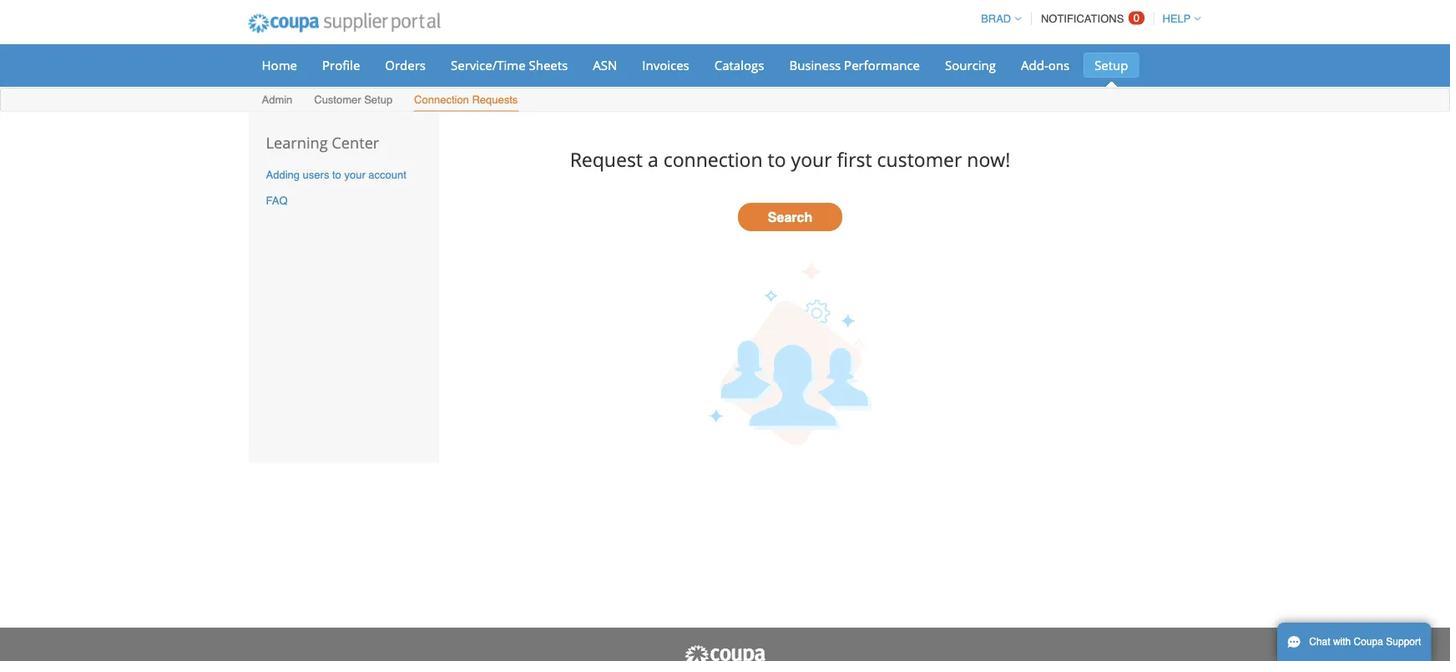 Task type: locate. For each thing, give the bounding box(es) containing it.
add-ons link
[[1011, 53, 1081, 78]]

to up search
[[768, 147, 786, 173]]

0 vertical spatial setup
[[1095, 56, 1129, 74]]

sheets
[[529, 56, 568, 74]]

business performance
[[790, 56, 920, 74]]

your down "center"
[[345, 169, 366, 181]]

1 vertical spatial coupa supplier portal image
[[684, 645, 767, 662]]

coupa
[[1354, 636, 1384, 648]]

invoices link
[[632, 53, 701, 78]]

connection
[[664, 147, 763, 173]]

adding users to your account
[[266, 169, 407, 181]]

1 horizontal spatial to
[[768, 147, 786, 173]]

setup right customer
[[364, 94, 393, 106]]

your
[[791, 147, 832, 173], [345, 169, 366, 181]]

profile
[[322, 56, 360, 74]]

to right users
[[332, 169, 341, 181]]

sourcing
[[946, 56, 996, 74]]

1 vertical spatial setup
[[364, 94, 393, 106]]

add-
[[1022, 56, 1049, 74]]

notifications 0
[[1041, 12, 1140, 25]]

home
[[262, 56, 297, 74]]

navigation
[[974, 3, 1202, 35]]

0 horizontal spatial setup
[[364, 94, 393, 106]]

orders
[[385, 56, 426, 74]]

1 horizontal spatial your
[[791, 147, 832, 173]]

0
[[1134, 12, 1140, 24]]

help link
[[1156, 13, 1202, 25]]

with
[[1334, 636, 1352, 648]]

your left first
[[791, 147, 832, 173]]

learning
[[266, 132, 328, 153]]

profile link
[[312, 53, 371, 78]]

customer setup link
[[313, 90, 394, 112]]

to
[[768, 147, 786, 173], [332, 169, 341, 181]]

setup down the notifications 0
[[1095, 56, 1129, 74]]

asn
[[593, 56, 617, 74]]

catalogs
[[715, 56, 765, 74]]

navigation containing notifications 0
[[974, 3, 1202, 35]]

0 vertical spatial coupa supplier portal image
[[237, 3, 452, 44]]

service/time sheets link
[[440, 53, 579, 78]]

setup link
[[1084, 53, 1140, 78]]

connection
[[414, 94, 469, 106]]

brad link
[[974, 13, 1022, 25]]

service/time sheets
[[451, 56, 568, 74]]

customer setup
[[314, 94, 393, 106]]

users
[[303, 169, 329, 181]]

admin link
[[261, 90, 293, 112]]

coupa supplier portal image
[[237, 3, 452, 44], [684, 645, 767, 662]]

setup
[[1095, 56, 1129, 74], [364, 94, 393, 106]]

1 horizontal spatial setup
[[1095, 56, 1129, 74]]



Task type: describe. For each thing, give the bounding box(es) containing it.
notifications
[[1041, 13, 1125, 25]]

requests
[[472, 94, 518, 106]]

request a connection to your first customer now!
[[570, 147, 1011, 173]]

customer
[[878, 147, 963, 173]]

chat
[[1310, 636, 1331, 648]]

admin
[[262, 94, 293, 106]]

faq link
[[266, 194, 288, 207]]

search button
[[738, 203, 843, 231]]

adding users to your account link
[[266, 169, 407, 181]]

1 horizontal spatial coupa supplier portal image
[[684, 645, 767, 662]]

account
[[369, 169, 407, 181]]

home link
[[251, 53, 308, 78]]

connection requests
[[414, 94, 518, 106]]

add-ons
[[1022, 56, 1070, 74]]

0 horizontal spatial coupa supplier portal image
[[237, 3, 452, 44]]

invoices
[[643, 56, 690, 74]]

a
[[648, 147, 659, 173]]

search
[[768, 209, 813, 225]]

brad
[[982, 13, 1012, 25]]

sourcing link
[[935, 53, 1007, 78]]

0 horizontal spatial your
[[345, 169, 366, 181]]

catalogs link
[[704, 53, 775, 78]]

support
[[1387, 636, 1422, 648]]

asn link
[[582, 53, 628, 78]]

0 horizontal spatial to
[[332, 169, 341, 181]]

business
[[790, 56, 841, 74]]

chat with coupa support button
[[1278, 623, 1432, 662]]

now!
[[967, 147, 1011, 173]]

service/time
[[451, 56, 526, 74]]

performance
[[845, 56, 920, 74]]

business performance link
[[779, 53, 931, 78]]

help
[[1163, 13, 1192, 25]]

orders link
[[374, 53, 437, 78]]

chat with coupa support
[[1310, 636, 1422, 648]]

setup inside 'link'
[[1095, 56, 1129, 74]]

adding
[[266, 169, 300, 181]]

request
[[570, 147, 643, 173]]

learning center
[[266, 132, 379, 153]]

first
[[837, 147, 873, 173]]

ons
[[1049, 56, 1070, 74]]

faq
[[266, 194, 288, 207]]

customer
[[314, 94, 361, 106]]

connection requests link
[[414, 90, 519, 112]]

center
[[332, 132, 379, 153]]



Task type: vqa. For each thing, say whether or not it's contained in the screenshot.
the T& image
no



